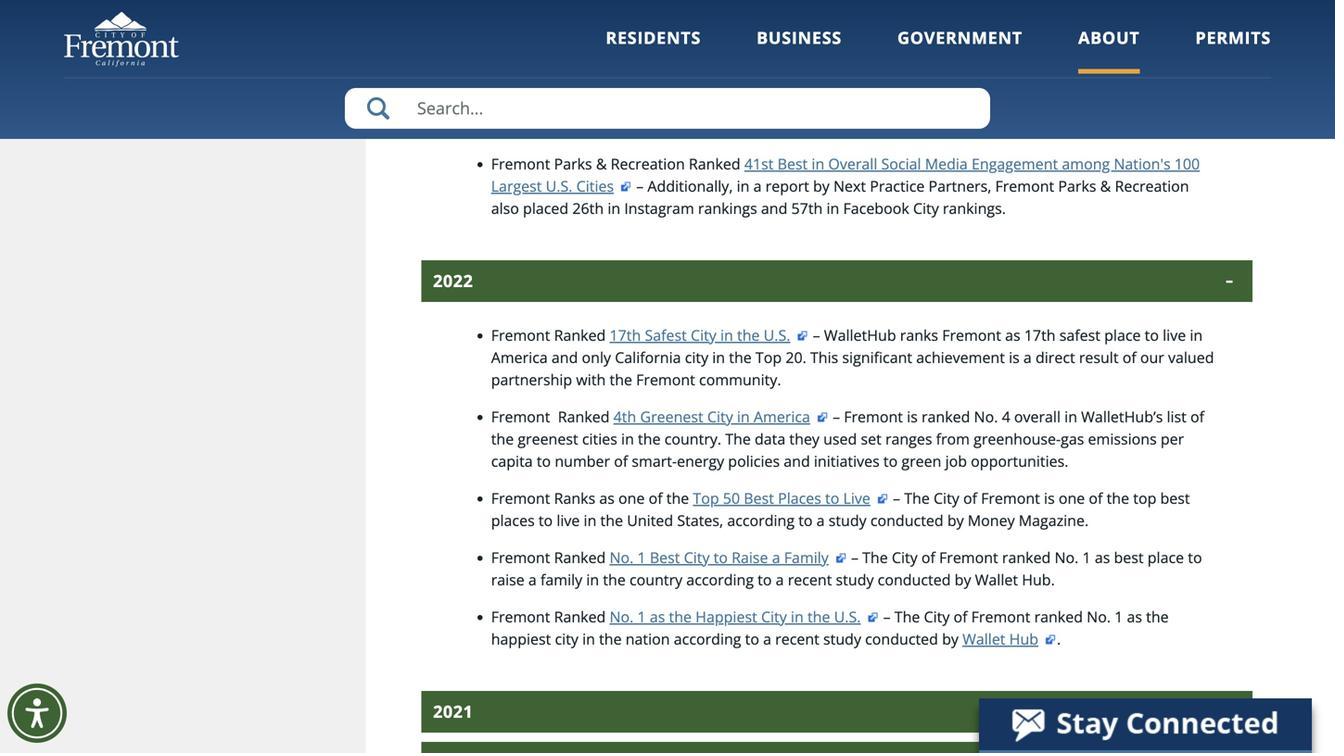 Task type: describe. For each thing, give the bounding box(es) containing it.
from
[[936, 429, 970, 449]]

1 one from the left
[[618, 489, 645, 508]]

– for fremont ranked no. 1 as the happiest city in the u.s.
[[883, 13, 891, 33]]

california
[[615, 348, 681, 368]]

with inside – in an annual report by smartasset on the safest cities in america, fremont was listed as no. 19. this significant achievement is a direct result of our valued partnership with the fremont community.
[[576, 117, 606, 137]]

ranked for 19th safest city in the u.s.
[[554, 72, 606, 92]]

is inside the – fremont is ranked no. 4 overall in wallethub's list of the greenest cities in the country. the data they used set ranges from greenhouse-gas emissions per capita to number of smart-energy policies and initiatives to green job opportunities.
[[907, 407, 918, 427]]

country
[[630, 570, 683, 590]]

41st best in overall social media engagement among nation's 100 largest u.s. cities link
[[491, 154, 1200, 196]]

1 vertical spatial america
[[754, 407, 810, 427]]

1 inside – the city of fremont ranked no. 1 for the third consecutive year as the happiest city in the nation according to a recent study conducted by wallet hub.
[[1115, 13, 1123, 33]]

0 horizontal spatial top
[[693, 489, 719, 508]]

live inside – wallethub ranks fremont as 17th safest place to live in america and only california city in the top 20. this significant achievement is a direct result of our valued partnership with the fremont community.
[[1163, 325, 1186, 345]]

as inside – the city of fremont ranked no. 1 as the happiest city in the nation according to a recent study conducted by
[[1127, 607, 1142, 627]]

fremont up raise at bottom
[[491, 548, 550, 568]]

4th greenest city in america link
[[614, 407, 829, 427]]

– the city of fremont ranked no. 1 as best place to raise a family in the country according to a recent study conducted by wallet hub.
[[491, 548, 1202, 590]]

fremont up city of fremont link
[[119, 47, 157, 60]]

is inside the – the city of fremont is one of the top best places to live in the united states, according to a study conducted by money magazine.
[[1044, 489, 1055, 508]]

ranked inside the – fremont is ranked no. 4 overall in wallethub's list of the greenest cities in the country. the data they used set ranges from greenhouse-gas emissions per capita to number of smart-energy policies and initiatives to green job opportunities.
[[922, 407, 970, 427]]

best inside the – the city of fremont is one of the top best places to live in the united states, according to a study conducted by money magazine.
[[1160, 489, 1190, 508]]

a inside – in an annual report by smartasset on the safest cities in america, fremont was listed as no. 19. this significant achievement is a direct result of our valued partnership with the fremont community.
[[975, 94, 983, 114]]

ranked down family on the left bottom
[[554, 607, 606, 627]]

fremont up consecutive
[[491, 13, 550, 33]]

cities
[[576, 176, 614, 196]]

4th
[[614, 407, 636, 427]]

rankings
[[698, 198, 757, 218]]

ranked for 17th safest city in the u.s.
[[554, 325, 606, 345]]

city inside the – the city of fremont is one of the top best places to live in the united states, according to a study conducted by money magazine.
[[934, 489, 960, 508]]

media
[[925, 154, 968, 174]]

0 vertical spatial parks
[[554, 154, 592, 174]]

– additionally, in a report by next practice partners, fremont parks & recreation also placed 26th in instagram rankings and 57th in facebook city rankings.
[[491, 176, 1189, 218]]

largest
[[491, 176, 542, 196]]

best inside – the city of fremont ranked no. 1 as best place to raise a family in the country according to a recent study conducted by wallet hub.
[[1114, 548, 1144, 568]]

– for fremont ranked no. 1 best city to raise a family
[[851, 548, 859, 568]]

our inside – wallethub ranks fremont as 17th safest place to live in america and only california city in the top 20. this significant achievement is a direct result of our valued partnership with the fremont community.
[[1140, 348, 1164, 368]]

u.s. inside 41st best in overall social media engagement among nation's 100 largest u.s. cities
[[546, 176, 573, 196]]

and inside the – fremont is ranked no. 4 overall in wallethub's list of the greenest cities in the country. the data they used set ranges from greenhouse-gas emissions per capita to number of smart-energy policies and initiatives to green job opportunities.
[[784, 451, 810, 471]]

ranked for no. 1 as the happiest city in the u.s.
[[554, 13, 606, 33]]

cities inside – in an annual report by smartasset on the safest cities in america, fremont was listed as no. 19. this significant achievement is a direct result of our valued partnership with the fremont community.
[[1158, 72, 1193, 92]]

in inside 41st best in overall social media engagement among nation's 100 largest u.s. cities
[[812, 154, 825, 174]]

no. inside the – fremont is ranked no. 4 overall in wallethub's list of the greenest cities in the country. the data they used set ranges from greenhouse-gas emissions per capita to number of smart-energy policies and initiatives to green job opportunities.
[[974, 407, 998, 427]]

Search text field
[[345, 88, 990, 129]]

listed
[[649, 94, 686, 114]]

hub. inside – the city of fremont ranked no. 1 for the third consecutive year as the happiest city in the nation according to a recent study conducted by wallet hub.
[[1174, 35, 1207, 55]]

engagement
[[972, 154, 1058, 174]]

41st best in overall social media engagement among nation's 100 largest u.s. cities
[[491, 154, 1200, 196]]

releases
[[186, 71, 225, 84]]

on
[[1064, 72, 1082, 92]]

1 inside – the city of fremont ranked no. 1 as the happiest city in the nation according to a recent study conducted by
[[1115, 607, 1123, 627]]

business
[[757, 26, 842, 49]]

family
[[784, 548, 829, 568]]

– the city of fremont is one of the top best places to live in the united states, according to a study conducted by money magazine.
[[491, 489, 1190, 531]]

fremont inside the – the city of fremont is one of the top best places to live in the united states, according to a study conducted by money magazine.
[[981, 489, 1040, 508]]

result inside – in an annual report by smartasset on the safest cities in america, fremont was listed as no. 19. this significant achievement is a direct result of our valued partnership with the fremont community.
[[1031, 94, 1070, 114]]

direct inside – wallethub ranks fremont as 17th safest place to live in america and only california city in the top 20. this significant achievement is a direct result of our valued partnership with the fremont community.
[[1036, 348, 1075, 368]]

ranked for recent
[[1002, 548, 1051, 568]]

ranks
[[554, 489, 595, 508]]

smart-
[[632, 451, 677, 471]]

emissions
[[1088, 429, 1157, 449]]

no. 1 best city to raise a family link
[[610, 548, 847, 568]]

money
[[968, 511, 1015, 531]]

no. 1 as the happiest city in the u.s. link for city
[[610, 13, 879, 33]]

no. inside – the city of fremont ranked no. 1 as best place to raise a family in the country according to a recent study conducted by wallet hub.
[[1055, 548, 1079, 568]]

u.s. up 19. this
[[764, 72, 790, 92]]

set
[[861, 429, 882, 449]]

nation inside – the city of fremont ranked no. 1 for the third consecutive year as the happiest city in the nation according to a recent study conducted by wallet hub.
[[791, 35, 835, 55]]

fremont ranked 19th safest city in the u.s.
[[491, 72, 790, 92]]

city of fremont press link
[[89, 47, 184, 60]]

press for city of fremont
[[160, 71, 184, 84]]

fremont inside the – fremont is ranked no. 4 overall in wallethub's list of the greenest cities in the country. the data they used set ranges from greenhouse-gas emissions per capita to number of smart-energy policies and initiatives to green job opportunities.
[[844, 407, 903, 427]]

significant inside – in an annual report by smartasset on the safest cities in america, fremont was listed as no. 19. this significant achievement is a direct result of our valued partnership with the fremont community.
[[794, 94, 864, 114]]

study inside – the city of fremont ranked no. 1 as the happiest city in the nation according to a recent study conducted by
[[823, 629, 861, 649]]

top
[[1133, 489, 1157, 508]]

policies
[[728, 451, 780, 471]]

according inside – the city of fremont ranked no. 1 for the third consecutive year as the happiest city in the nation according to a recent study conducted by wallet hub.
[[839, 35, 906, 55]]

permits
[[1196, 26, 1271, 49]]

by inside – the city of fremont ranked no. 1 as the happiest city in the nation according to a recent study conducted by
[[942, 629, 959, 649]]

1 fremont ranked no. 1 as the happiest city in the u.s. from the top
[[491, 13, 861, 33]]

used
[[823, 429, 857, 449]]

valued inside – in an annual report by smartasset on the safest cities in america, fremont was listed as no. 19. this significant achievement is a direct result of our valued partnership with the fremont community.
[[1120, 94, 1166, 114]]

for
[[1127, 13, 1147, 33]]

study inside the – the city of fremont is one of the top best places to live in the united states, according to a study conducted by money magazine.
[[829, 511, 867, 531]]

smartasset
[[982, 72, 1060, 92]]

links
[[150, 9, 203, 32]]

annual
[[862, 72, 910, 92]]

ranked up additionally,
[[689, 154, 741, 174]]

united
[[627, 511, 673, 531]]

0 vertical spatial recreation
[[611, 154, 685, 174]]

live
[[843, 489, 871, 508]]

in inside the – the city of fremont is one of the top best places to live in the united states, according to a study conducted by money magazine.
[[584, 511, 597, 531]]

raise
[[491, 570, 525, 590]]

top inside – wallethub ranks fremont as 17th safest place to live in america and only california city in the top 20. this significant achievement is a direct result of our valued partnership with the fremont community.
[[756, 348, 782, 368]]

– for fremont ranked 17th safest city in the u.s.
[[813, 325, 820, 345]]

100
[[1175, 154, 1200, 174]]

partners,
[[929, 176, 992, 196]]

– the city of fremont ranked no. 1 for the third consecutive year as the happiest city in the nation according to a recent study conducted by wallet hub.
[[491, 13, 1211, 55]]

to inside – the city of fremont ranked no. 1 as the happiest city in the nation according to a recent study conducted by
[[745, 629, 759, 649]]

gas
[[1061, 429, 1084, 449]]

fremont inside – the city of fremont ranked no. 1 as best place to raise a family in the country according to a recent study conducted by wallet hub.
[[939, 548, 998, 568]]

1 horizontal spatial best
[[744, 489, 774, 508]]

a inside – the city of fremont ranked no. 1 as the happiest city in the nation according to a recent study conducted by
[[763, 629, 771, 649]]

our inside – in an annual report by smartasset on the safest cities in america, fremont was listed as no. 19. this significant achievement is a direct result of our valued partnership with the fremont community.
[[1092, 94, 1116, 114]]

conducted inside – the city of fremont ranked no. 1 as the happiest city in the nation according to a recent study conducted by
[[865, 629, 938, 649]]

wallet inside – the city of fremont ranked no. 1 for the third consecutive year as the happiest city in the nation according to a recent study conducted by wallet hub.
[[1128, 35, 1171, 55]]

community. inside – wallethub ranks fremont as 17th safest place to live in america and only california city in the top 20. this significant achievement is a direct result of our valued partnership with the fremont community.
[[699, 370, 781, 390]]

0 horizontal spatial best
[[650, 548, 680, 568]]

direct inside – in an annual report by smartasset on the safest cities in america, fremont was listed as no. 19. this significant achievement is a direct result of our valued partnership with the fremont community.
[[987, 94, 1027, 114]]

magazine.
[[1019, 511, 1089, 531]]

practice
[[870, 176, 925, 196]]

by inside – the city of fremont ranked no. 1 as best place to raise a family in the country according to a recent study conducted by wallet hub.
[[955, 570, 971, 590]]

safest for listed
[[645, 72, 687, 92]]

cities inside the – fremont is ranked no. 4 overall in wallethub's list of the greenest cities in the country. the data they used set ranges from greenhouse-gas emissions per capita to number of smart-energy policies and initiatives to green job opportunities.
[[582, 429, 617, 449]]

hub
[[1009, 629, 1039, 649]]

is inside – wallethub ranks fremont as 17th safest place to live in america and only california city in the top 20. this significant achievement is a direct result of our valued partnership with the fremont community.
[[1009, 348, 1020, 368]]

wallet inside – the city of fremont ranked no. 1 as best place to raise a family in the country according to a recent study conducted by wallet hub.
[[975, 570, 1018, 590]]

1 17th from the left
[[610, 325, 641, 345]]

fremont inside – additionally, in a report by next practice partners, fremont parks & recreation also placed 26th in instagram rankings and 57th in facebook city rankings.
[[995, 176, 1055, 196]]

fremont parks & recreation ranked
[[491, 154, 744, 174]]

no. inside – in an annual report by smartasset on the safest cities in america, fremont was listed as no. 19. this significant achievement is a direct result of our valued partnership with the fremont community.
[[709, 94, 733, 114]]

government
[[898, 26, 1023, 49]]

parks inside – additionally, in a report by next practice partners, fremont parks & recreation also placed 26th in instagram rankings and 57th in facebook city rankings.
[[1058, 176, 1096, 196]]

0 vertical spatial &
[[596, 154, 607, 174]]

safest inside – wallethub ranks fremont as 17th safest place to live in america and only california city in the top 20. this significant achievement is a direct result of our valued partnership with the fremont community.
[[1060, 325, 1101, 345]]

safest for city
[[645, 325, 687, 345]]

business link
[[757, 26, 842, 74]]

quick links
[[87, 9, 203, 32]]

fremont up the largest
[[491, 154, 550, 174]]

26th
[[572, 198, 604, 218]]

in inside – the city of fremont ranked no. 1 as the happiest city in the nation according to a recent study conducted by
[[582, 629, 595, 649]]

fremont down california
[[636, 370, 695, 390]]

nation inside – the city of fremont ranked no. 1 as the happiest city in the nation according to a recent study conducted by
[[626, 629, 670, 649]]

america inside – wallethub ranks fremont as 17th safest place to live in america and only california city in the top 20. this significant achievement is a direct result of our valued partnership with the fremont community.
[[491, 348, 548, 368]]

1 inside – the city of fremont ranked no. 1 as best place to raise a family in the country according to a recent study conducted by wallet hub.
[[1083, 548, 1091, 568]]

additionally,
[[648, 176, 733, 196]]

ranked for no. 1 best city to raise a family
[[554, 548, 606, 568]]

city inside – the city of fremont ranked no. 1 as the happiest city in the nation according to a recent study conducted by
[[924, 607, 950, 627]]

wallethub
[[824, 325, 896, 345]]

4
[[1002, 407, 1010, 427]]

– for fremont ranks as one of the top 50 best places to live
[[893, 489, 900, 508]]

according inside – the city of fremont ranked no. 1 as best place to raise a family in the country according to a recent study conducted by wallet hub.
[[686, 570, 754, 590]]

in inside – the city of fremont ranked no. 1 as best place to raise a family in the country according to a recent study conducted by wallet hub.
[[586, 570, 599, 590]]

job
[[945, 451, 967, 471]]

fremont up places
[[491, 489, 550, 508]]

to inside – the city of fremont ranked no. 1 for the third consecutive year as the happiest city in the nation according to a recent study conducted by wallet hub.
[[910, 35, 924, 55]]

by inside the – the city of fremont is one of the top best places to live in the united states, according to a study conducted by money magazine.
[[947, 511, 964, 531]]

ranges
[[885, 429, 932, 449]]

2021
[[433, 701, 473, 724]]

nation's
[[1114, 154, 1171, 174]]

country.
[[665, 429, 721, 449]]

study inside – the city of fremont ranked no. 1 for the third consecutive year as the happiest city in the nation according to a recent study conducted by wallet hub.
[[988, 35, 1026, 55]]

list
[[1167, 407, 1187, 427]]

ranked for by
[[1034, 607, 1083, 627]]

conducted inside – the city of fremont ranked no. 1 as best place to raise a family in the country according to a recent study conducted by wallet hub.
[[878, 570, 951, 590]]

a inside – wallethub ranks fremont as 17th safest place to live in america and only california city in the top 20. this significant achievement is a direct result of our valued partnership with the fremont community.
[[1024, 348, 1032, 368]]

capita
[[491, 451, 533, 471]]

1 happiest from the top
[[696, 13, 757, 33]]

result inside – wallethub ranks fremont as 17th safest place to live in america and only california city in the top 20. this significant achievement is a direct result of our valued partnership with the fremont community.
[[1079, 348, 1119, 368]]

to inside – wallethub ranks fremont as 17th safest place to live in america and only california city in the top 20. this significant achievement is a direct result of our valued partnership with the fremont community.
[[1145, 325, 1159, 345]]

achievement inside – in an annual report by smartasset on the safest cities in america, fremont was listed as no. 19. this significant achievement is a direct result of our valued partnership with the fremont community.
[[868, 94, 957, 114]]

instagram
[[624, 198, 694, 218]]

2 happiest from the top
[[696, 607, 757, 627]]

– in an annual report by smartasset on the safest cities in america, fremont was listed as no. 19. this significant achievement is a direct result of our valued partnership with the fremont community.
[[491, 72, 1210, 137]]

& inside – additionally, in a report by next practice partners, fremont parks & recreation also placed 26th in instagram rankings and 57th in facebook city rankings.
[[1100, 176, 1111, 196]]

fremont down city of fremont press link
[[119, 71, 157, 84]]

happiest inside – the city of fremont ranked no. 1 as the happiest city in the nation according to a recent study conducted by
[[491, 629, 551, 649]]

social
[[881, 154, 921, 174]]

green
[[902, 451, 942, 471]]

of inside – the city of fremont ranked no. 1 as the happiest city in the nation according to a recent study conducted by
[[954, 607, 968, 627]]

17th inside – wallethub ranks fremont as 17th safest place to live in america and only california city in the top 20. this significant achievement is a direct result of our valued partnership with the fremont community.
[[1024, 325, 1056, 345]]

and inside – additionally, in a report by next practice partners, fremont parks & recreation also placed 26th in instagram rankings and 57th in facebook city rankings.
[[761, 198, 788, 218]]

recent inside – the city of fremont ranked no. 1 for the third consecutive year as the happiest city in the nation according to a recent study conducted by wallet hub.
[[940, 35, 985, 55]]

no. 1 as the happiest city in the u.s. link for to
[[610, 607, 879, 627]]

they
[[789, 429, 820, 449]]

city inside – the city of fremont ranked no. 1 as the happiest city in the nation according to a recent study conducted by
[[555, 629, 579, 649]]

conducted inside the – the city of fremont is one of the top best places to live in the united states, according to a study conducted by money magazine.
[[871, 511, 944, 531]]

city of fremont link
[[89, 71, 157, 84]]

the for places
[[904, 489, 930, 508]]

energy
[[677, 451, 724, 471]]

raise
[[732, 548, 768, 568]]

the inside – the city of fremont ranked no. 1 as the happiest city in the nation according to a recent study conducted by
[[895, 607, 920, 627]]

safest inside – in an annual report by smartasset on the safest cities in america, fremont was listed as no. 19. this significant achievement is a direct result of our valued partnership with the fremont community.
[[1113, 72, 1154, 92]]

greenhouse-
[[974, 429, 1061, 449]]



Task type: vqa. For each thing, say whether or not it's contained in the screenshot.
the middle Dogs
no



Task type: locate. For each thing, give the bounding box(es) containing it.
happiest down no. 1 best city to raise a family link
[[696, 607, 757, 627]]

recent inside – the city of fremont ranked no. 1 as the happiest city in the nation according to a recent study conducted by
[[775, 629, 820, 649]]

0 horizontal spatial one
[[618, 489, 645, 508]]

– fremont is ranked no. 4 overall in wallethub's list of the greenest cities in the country. the data they used set ranges from greenhouse-gas emissions per capita to number of smart-energy policies and initiatives to green job opportunities.
[[491, 407, 1205, 471]]

1 vertical spatial place
[[1148, 548, 1184, 568]]

0 vertical spatial recent
[[940, 35, 985, 55]]

19. this
[[737, 94, 790, 114]]

1 vertical spatial no. 1 as the happiest city in the u.s. link
[[610, 607, 879, 627]]

greenest
[[640, 407, 704, 427]]

city down family on the left bottom
[[555, 629, 579, 649]]

achievement
[[868, 94, 957, 114], [916, 348, 1005, 368]]

facebook
[[843, 198, 909, 218]]

as inside – in an annual report by smartasset on the safest cities in america, fremont was listed as no. 19. this significant achievement is a direct result of our valued partnership with the fremont community.
[[690, 94, 705, 114]]

fremont down raise at bottom
[[491, 607, 550, 627]]

0 vertical spatial city
[[720, 35, 744, 55]]

1 horizontal spatial happiest
[[656, 35, 716, 55]]

ranked
[[1034, 13, 1083, 33], [922, 407, 970, 427], [1002, 548, 1051, 568], [1034, 607, 1083, 627]]

direct
[[987, 94, 1027, 114], [1036, 348, 1075, 368]]

significant down in
[[794, 94, 864, 114]]

report right annual at the right
[[914, 72, 958, 92]]

– inside the – the city of fremont is one of the top best places to live in the united states, according to a study conducted by money magazine.
[[893, 489, 900, 508]]

1 horizontal spatial our
[[1140, 348, 1164, 368]]

– up this at the top right of page
[[813, 325, 820, 345]]

2 fremont ranked no. 1 as the happiest city in the u.s. from the top
[[491, 607, 861, 627]]

1 horizontal spatial 17th
[[1024, 325, 1056, 345]]

recent
[[940, 35, 985, 55], [788, 570, 832, 590], [775, 629, 820, 649]]

community. inside – in an annual report by smartasset on the safest cities in america, fremont was listed as no. 19. this significant achievement is a direct result of our valued partnership with the fremont community.
[[699, 117, 781, 137]]

– for fremont  ranked 4th greenest city in america
[[833, 407, 840, 427]]

the up policies
[[725, 429, 751, 449]]

0 vertical spatial partnership
[[491, 117, 572, 137]]

stay connected image
[[979, 699, 1310, 751]]

the down – the city of fremont ranked no. 1 as best place to raise a family in the country according to a recent study conducted by wallet hub.
[[895, 607, 920, 627]]

0 horizontal spatial cities
[[582, 429, 617, 449]]

best right 41st
[[778, 154, 808, 174]]

0 horizontal spatial best
[[1114, 548, 1144, 568]]

– up annual at the right
[[883, 13, 891, 33]]

community. up 4th greenest city in america link
[[699, 370, 781, 390]]

permits link
[[1196, 26, 1271, 74]]

is up ranges
[[907, 407, 918, 427]]

according down no. 1 best city to raise a family link
[[686, 570, 754, 590]]

1 vertical spatial achievement
[[916, 348, 1005, 368]]

1 vertical spatial significant
[[842, 348, 913, 368]]

the inside the – fremont is ranked no. 4 overall in wallethub's list of the greenest cities in the country. the data they used set ranges from greenhouse-gas emissions per capita to number of smart-energy policies and initiatives to green job opportunities.
[[725, 429, 751, 449]]

and left 57th
[[761, 198, 788, 218]]

partnership inside – in an annual report by smartasset on the safest cities in america, fremont was listed as no. 19. this significant achievement is a direct result of our valued partnership with the fremont community.
[[491, 117, 572, 137]]

50
[[723, 489, 740, 508]]

one
[[618, 489, 645, 508], [1059, 489, 1085, 508]]

0 horizontal spatial america
[[491, 348, 548, 368]]

1 horizontal spatial report
[[914, 72, 958, 92]]

live up list
[[1163, 325, 1186, 345]]

wallet left hub
[[963, 629, 1006, 649]]

1 vertical spatial partnership
[[491, 370, 572, 390]]

recreation up instagram on the top of page
[[611, 154, 685, 174]]

safest up california
[[645, 325, 687, 345]]

1 safest from the top
[[645, 72, 687, 92]]

as inside – the city of fremont ranked no. 1 for the third consecutive year as the happiest city in the nation according to a recent study conducted by wallet hub.
[[610, 35, 626, 55]]

safest up listed
[[645, 72, 687, 92]]

nation up in
[[791, 35, 835, 55]]

also
[[491, 198, 519, 218]]

study up smartasset at the top right of the page
[[988, 35, 1026, 55]]

1 vertical spatial happiest
[[491, 629, 551, 649]]

fremont  ranked 4th greenest city in america
[[491, 407, 810, 427]]

fremont right ranks
[[942, 325, 1001, 345]]

is
[[960, 94, 971, 114], [1009, 348, 1020, 368], [907, 407, 918, 427], [1044, 489, 1055, 508]]

1 horizontal spatial top
[[756, 348, 782, 368]]

0 horizontal spatial hub.
[[1022, 570, 1055, 590]]

0 vertical spatial live
[[1163, 325, 1186, 345]]

0 horizontal spatial result
[[1031, 94, 1070, 114]]

0 vertical spatial hub.
[[1174, 35, 1207, 55]]

data
[[755, 429, 786, 449]]

and inside – wallethub ranks fremont as 17th safest place to live in america and only california city in the top 20. this significant achievement is a direct result of our valued partnership with the fremont community.
[[552, 348, 578, 368]]

opportunities.
[[971, 451, 1069, 471]]

– the city of fremont ranked no. 1 as the happiest city in the nation according to a recent study conducted by
[[491, 607, 1169, 649]]

study inside – the city of fremont ranked no. 1 as best place to raise a family in the country according to a recent study conducted by wallet hub.
[[836, 570, 874, 590]]

top up states,
[[693, 489, 719, 508]]

1 horizontal spatial valued
[[1168, 348, 1214, 368]]

– down – the city of fremont ranked no. 1 as best place to raise a family in the country according to a recent study conducted by wallet hub.
[[883, 607, 891, 627]]

press down the city of fremont press room
[[160, 71, 184, 84]]

a inside the – the city of fremont is one of the top best places to live in the united states, according to a study conducted by money magazine.
[[817, 511, 825, 531]]

is inside – in an annual report by smartasset on the safest cities in america, fremont was listed as no. 19. this significant achievement is a direct result of our valued partnership with the fremont community.
[[960, 94, 971, 114]]

1 partnership from the top
[[491, 117, 572, 137]]

2 community. from the top
[[699, 370, 781, 390]]

parks up cities
[[554, 154, 592, 174]]

our down the about link
[[1092, 94, 1116, 114]]

next
[[834, 176, 866, 196]]

live inside the – the city of fremont is one of the top best places to live in the united states, according to a study conducted by money magazine.
[[557, 511, 580, 531]]

1 vertical spatial community.
[[699, 370, 781, 390]]

1 horizontal spatial one
[[1059, 489, 1085, 508]]

fremont ranked no. 1 as the happiest city in the u.s. down country
[[491, 607, 861, 627]]

according down 50
[[727, 511, 795, 531]]

fremont inside – the city of fremont ranked no. 1 as the happiest city in the nation according to a recent study conducted by
[[971, 607, 1031, 627]]

as inside – the city of fremont ranked no. 1 as best place to raise a family in the country according to a recent study conducted by wallet hub.
[[1095, 548, 1110, 568]]

recreation inside – additionally, in a report by next practice partners, fremont parks & recreation also placed 26th in instagram rankings and 57th in facebook city rankings.
[[1115, 176, 1189, 196]]

the inside – the city of fremont ranked no. 1 for the third consecutive year as the happiest city in the nation according to a recent study conducted by wallet hub.
[[895, 13, 920, 33]]

and down they on the right
[[784, 451, 810, 471]]

ranked inside – the city of fremont ranked no. 1 for the third consecutive year as the happiest city in the nation according to a recent study conducted by wallet hub.
[[1034, 13, 1083, 33]]

report up 57th
[[766, 176, 809, 196]]

ranks
[[900, 325, 938, 345]]

no. 1 as the happiest city in the u.s. link up 19th safest city in the u.s. link at the top of page
[[610, 13, 879, 33]]

1 vertical spatial city
[[685, 348, 709, 368]]

1 vertical spatial wallet
[[975, 570, 1018, 590]]

with up fremont parks & recreation ranked
[[576, 117, 606, 137]]

1 horizontal spatial live
[[1163, 325, 1186, 345]]

states,
[[677, 511, 723, 531]]

1 vertical spatial valued
[[1168, 348, 1214, 368]]

0 vertical spatial press
[[160, 47, 184, 60]]

19th safest city in the u.s. link
[[610, 72, 809, 92]]

2 one from the left
[[1059, 489, 1085, 508]]

result up wallethub's
[[1079, 348, 1119, 368]]

0 vertical spatial wallet
[[1128, 35, 1171, 55]]

press left room
[[160, 47, 184, 60]]

report inside – in an annual report by smartasset on the safest cities in america, fremont was listed as no. 19. this significant achievement is a direct result of our valued partnership with the fremont community.
[[914, 72, 958, 92]]

fremont up wallet hub at the bottom
[[971, 607, 1031, 627]]

– inside the – fremont is ranked no. 4 overall in wallethub's list of the greenest cities in the country. the data they used set ranges from greenhouse-gas emissions per capita to number of smart-energy policies and initiatives to green job opportunities.
[[833, 407, 840, 427]]

cities up "number"
[[582, 429, 617, 449]]

1 horizontal spatial cities
[[1158, 72, 1193, 92]]

direct up overall
[[1036, 348, 1075, 368]]

city inside – the city of fremont ranked no. 1 for the third consecutive year as the happiest city in the nation according to a recent study conducted by wallet hub.
[[720, 35, 744, 55]]

1 horizontal spatial place
[[1148, 548, 1184, 568]]

2 vertical spatial and
[[784, 451, 810, 471]]

cities down third
[[1158, 72, 1193, 92]]

partnership up fremont  ranked
[[491, 370, 572, 390]]

overall
[[1014, 407, 1061, 427]]

number
[[555, 451, 610, 471]]

0 horizontal spatial city
[[555, 629, 579, 649]]

0 vertical spatial valued
[[1120, 94, 1166, 114]]

0 vertical spatial top
[[756, 348, 782, 368]]

with inside – wallethub ranks fremont as 17th safest place to live in america and only california city in the top 20. this significant achievement is a direct result of our valued partnership with the fremont community.
[[576, 370, 606, 390]]

ranked up family on the left bottom
[[554, 548, 606, 568]]

1 horizontal spatial recreation
[[1115, 176, 1189, 196]]

best
[[778, 154, 808, 174], [744, 489, 774, 508], [650, 548, 680, 568]]

1 horizontal spatial best
[[1160, 489, 1190, 508]]

0 horizontal spatial parks
[[554, 154, 592, 174]]

a inside – the city of fremont ranked no. 1 for the third consecutive year as the happiest city in the nation according to a recent study conducted by wallet hub.
[[928, 35, 937, 55]]

valued up list
[[1168, 348, 1214, 368]]

report inside – additionally, in a report by next practice partners, fremont parks & recreation also placed 26th in instagram rankings and 57th in facebook city rankings.
[[766, 176, 809, 196]]

press releases link
[[157, 71, 225, 84]]

place down top
[[1148, 548, 1184, 568]]

the for family
[[862, 548, 888, 568]]

family
[[541, 570, 582, 590]]

2022
[[433, 270, 473, 292]]

fremont down money
[[939, 548, 998, 568]]

– for fremont ranked 19th safest city in the u.s.
[[813, 72, 820, 92]]

1 vertical spatial &
[[1100, 176, 1111, 196]]

america up fremont  ranked
[[491, 348, 548, 368]]

per
[[1161, 429, 1184, 449]]

1 vertical spatial and
[[552, 348, 578, 368]]

safest up wallethub's
[[1060, 325, 1101, 345]]

1 vertical spatial report
[[766, 176, 809, 196]]

and left the only
[[552, 348, 578, 368]]

one inside the – the city of fremont is one of the top best places to live in the united states, according to a study conducted by money magazine.
[[1059, 489, 1085, 508]]

0 horizontal spatial &
[[596, 154, 607, 174]]

places
[[491, 511, 535, 531]]

this
[[810, 348, 838, 368]]

city of fremont press releases
[[89, 71, 225, 84]]

0 vertical spatial safest
[[1113, 72, 1154, 92]]

residents
[[606, 26, 701, 49]]

fremont  ranked
[[491, 407, 610, 427]]

is up the magazine. on the bottom right
[[1044, 489, 1055, 508]]

1 community. from the top
[[699, 117, 781, 137]]

place inside – wallethub ranks fremont as 17th safest place to live in america and only california city in the top 20. this significant achievement is a direct result of our valued partnership with the fremont community.
[[1104, 325, 1141, 345]]

1 vertical spatial press
[[160, 71, 184, 84]]

1 no. 1 as the happiest city in the u.s. link from the top
[[610, 13, 879, 33]]

ranked for to
[[1034, 13, 1083, 33]]

– inside – the city of fremont ranked no. 1 as the happiest city in the nation according to a recent study conducted by
[[883, 607, 891, 627]]

0 horizontal spatial place
[[1104, 325, 1141, 345]]

the inside – the city of fremont ranked no. 1 as best place to raise a family in the country according to a recent study conducted by wallet hub.
[[603, 570, 626, 590]]

city inside – wallethub ranks fremont as 17th safest place to live in america and only california city in the top 20. this significant achievement is a direct result of our valued partnership with the fremont community.
[[685, 348, 709, 368]]

fremont down 19th
[[555, 94, 615, 114]]

of
[[954, 13, 968, 33], [108, 47, 117, 60], [108, 71, 117, 84], [1074, 94, 1088, 114], [1123, 348, 1137, 368], [1191, 407, 1205, 427], [614, 451, 628, 471], [649, 489, 663, 508], [963, 489, 977, 508], [1089, 489, 1103, 508], [922, 548, 935, 568], [954, 607, 968, 627]]

1 horizontal spatial &
[[1100, 176, 1111, 196]]

0 horizontal spatial direct
[[987, 94, 1027, 114]]

in inside – the city of fremont ranked no. 1 for the third consecutive year as the happiest city in the nation according to a recent study conducted by wallet hub.
[[747, 35, 760, 55]]

nation
[[791, 35, 835, 55], [626, 629, 670, 649]]

fremont up fremont  ranked
[[491, 325, 550, 345]]

by inside – the city of fremont ranked no. 1 for the third consecutive year as the happiest city in the nation according to a recent study conducted by wallet hub.
[[1107, 35, 1124, 55]]

consecutive
[[491, 35, 573, 55]]

initiatives
[[814, 451, 880, 471]]

as inside – wallethub ranks fremont as 17th safest place to live in america and only california city in the top 20. this significant achievement is a direct result of our valued partnership with the fremont community.
[[1005, 325, 1021, 345]]

according inside the – the city of fremont is one of the top best places to live in the united states, according to a study conducted by money magazine.
[[727, 511, 795, 531]]

recreation
[[611, 154, 685, 174], [1115, 176, 1189, 196]]

& down among at the right
[[1100, 176, 1111, 196]]

fremont ranks as one of the top 50 best places to live
[[491, 489, 871, 508]]

achievement inside – wallethub ranks fremont as 17th safest place to live in america and only california city in the top 20. this significant achievement is a direct result of our valued partnership with the fremont community.
[[916, 348, 1005, 368]]

1 horizontal spatial nation
[[791, 35, 835, 55]]

partnership down america, at the left of page
[[491, 117, 572, 137]]

places
[[778, 489, 821, 508]]

study down – the city of fremont ranked no. 1 as best place to raise a family in the country according to a recent study conducted by wallet hub.
[[823, 629, 861, 649]]

to
[[910, 35, 924, 55], [1145, 325, 1159, 345], [537, 451, 551, 471], [884, 451, 898, 471], [825, 489, 840, 508], [539, 511, 553, 531], [799, 511, 813, 531], [714, 548, 728, 568], [1188, 548, 1202, 568], [758, 570, 772, 590], [745, 629, 759, 649]]

2 press from the top
[[160, 71, 184, 84]]

city down 17th safest city in the u.s. link
[[685, 348, 709, 368]]

about
[[1078, 26, 1140, 49]]

best inside 41st best in overall social media engagement among nation's 100 largest u.s. cities
[[778, 154, 808, 174]]

city
[[761, 13, 787, 33], [924, 13, 950, 33], [89, 47, 106, 60], [89, 71, 106, 84], [691, 72, 717, 92], [913, 198, 939, 218], [691, 325, 717, 345], [707, 407, 733, 427], [934, 489, 960, 508], [684, 548, 710, 568], [892, 548, 918, 568], [761, 607, 787, 627], [924, 607, 950, 627]]

no. inside – the city of fremont ranked no. 1 for the third consecutive year as the happiest city in the nation according to a recent study conducted by wallet hub.
[[1087, 13, 1111, 33]]

fremont down listed
[[636, 117, 695, 137]]

a inside – additionally, in a report by next practice partners, fremont parks & recreation also placed 26th in instagram rankings and 57th in facebook city rankings.
[[753, 176, 762, 196]]

community.
[[699, 117, 781, 137], [699, 370, 781, 390]]

ranked up the only
[[554, 325, 606, 345]]

0 vertical spatial happiest
[[696, 13, 757, 33]]

41st
[[744, 154, 774, 174]]

ranked inside – the city of fremont ranked no. 1 as the happiest city in the nation according to a recent study conducted by
[[1034, 607, 1083, 627]]

2 17th from the left
[[1024, 325, 1056, 345]]

happiest
[[696, 13, 757, 33], [696, 607, 757, 627]]

achievement down annual at the right
[[868, 94, 957, 114]]

– inside – the city of fremont ranked no. 1 as best place to raise a family in the country according to a recent study conducted by wallet hub.
[[851, 548, 859, 568]]

wallet hub
[[963, 629, 1039, 649]]

fremont inside – the city of fremont ranked no. 1 for the third consecutive year as the happiest city in the nation according to a recent study conducted by wallet hub.
[[971, 13, 1031, 33]]

hub. up hub
[[1022, 570, 1055, 590]]

1 vertical spatial recent
[[788, 570, 832, 590]]

0 vertical spatial place
[[1104, 325, 1141, 345]]

1 horizontal spatial city
[[685, 348, 709, 368]]

1 with from the top
[[576, 117, 606, 137]]

significant inside – wallethub ranks fremont as 17th safest place to live in america and only california city in the top 20. this significant achievement is a direct result of our valued partnership with the fremont community.
[[842, 348, 913, 368]]

1 press from the top
[[160, 47, 184, 60]]

america,
[[491, 94, 552, 114]]

2 horizontal spatial city
[[720, 35, 744, 55]]

the for the
[[895, 13, 920, 33]]

u.s. up an
[[834, 13, 861, 33]]

partnership
[[491, 117, 572, 137], [491, 370, 572, 390]]

one up the magazine. on the bottom right
[[1059, 489, 1085, 508]]

0 vertical spatial no. 1 as the happiest city in the u.s. link
[[610, 13, 879, 33]]

1 vertical spatial fremont ranked no. 1 as the happiest city in the u.s.
[[491, 607, 861, 627]]

0 vertical spatial result
[[1031, 94, 1070, 114]]

direct down smartasset at the top right of the page
[[987, 94, 1027, 114]]

0 vertical spatial happiest
[[656, 35, 716, 55]]

city inside – the city of fremont ranked no. 1 as best place to raise a family in the country according to a recent study conducted by wallet hub.
[[892, 548, 918, 568]]

– inside – wallethub ranks fremont as 17th safest place to live in america and only california city in the top 20. this significant achievement is a direct result of our valued partnership with the fremont community.
[[813, 325, 820, 345]]

place inside – the city of fremont ranked no. 1 as best place to raise a family in the country according to a recent study conducted by wallet hub.
[[1148, 548, 1184, 568]]

– inside – additionally, in a report by next practice partners, fremont parks & recreation also placed 26th in instagram rankings and 57th in facebook city rankings.
[[636, 176, 644, 196]]

report for 57th
[[766, 176, 809, 196]]

fremont up america, at the left of page
[[491, 72, 550, 92]]

our up wallethub's
[[1140, 348, 1164, 368]]

best down top
[[1114, 548, 1144, 568]]

1 vertical spatial our
[[1140, 348, 1164, 368]]

a
[[928, 35, 937, 55], [975, 94, 983, 114], [753, 176, 762, 196], [1024, 348, 1032, 368], [817, 511, 825, 531], [772, 548, 780, 568], [528, 570, 537, 590], [776, 570, 784, 590], [763, 629, 771, 649]]

0 vertical spatial nation
[[791, 35, 835, 55]]

hub. inside – the city of fremont ranked no. 1 as best place to raise a family in the country according to a recent study conducted by wallet hub.
[[1022, 570, 1055, 590]]

ranked inside – the city of fremont ranked no. 1 as best place to raise a family in the country according to a recent study conducted by wallet hub.
[[1002, 548, 1051, 568]]

u.s. down – the city of fremont ranked no. 1 as best place to raise a family in the country according to a recent study conducted by wallet hub.
[[834, 607, 861, 627]]

greenest
[[518, 429, 578, 449]]

2 partnership from the top
[[491, 370, 572, 390]]

0 horizontal spatial report
[[766, 176, 809, 196]]

1 vertical spatial hub.
[[1022, 570, 1055, 590]]

1 horizontal spatial direct
[[1036, 348, 1075, 368]]

no.
[[610, 13, 634, 33], [1087, 13, 1111, 33], [709, 94, 733, 114], [974, 407, 998, 427], [610, 548, 634, 568], [1055, 548, 1079, 568], [610, 607, 634, 627], [1087, 607, 1111, 627]]

of inside – the city of fremont ranked no. 1 as best place to raise a family in the country according to a recent study conducted by wallet hub.
[[922, 548, 935, 568]]

fremont down engagement
[[995, 176, 1055, 196]]

0 vertical spatial fremont ranked no. 1 as the happiest city in the u.s.
[[491, 13, 861, 33]]

– right live
[[893, 489, 900, 508]]

ranked up year
[[554, 13, 606, 33]]

1 vertical spatial result
[[1079, 348, 1119, 368]]

hub.
[[1174, 35, 1207, 55], [1022, 570, 1055, 590]]

1 vertical spatial safest
[[1060, 325, 1101, 345]]

significant down "wallethub"
[[842, 348, 913, 368]]

ranked down the magazine. on the bottom right
[[1002, 548, 1051, 568]]

happiest inside – the city of fremont ranked no. 1 for the third consecutive year as the happiest city in the nation according to a recent study conducted by wallet hub.
[[656, 35, 716, 55]]

0 horizontal spatial live
[[557, 511, 580, 531]]

among
[[1062, 154, 1110, 174]]

17th up california
[[610, 325, 641, 345]]

2 safest from the top
[[645, 325, 687, 345]]

parks down among at the right
[[1058, 176, 1096, 196]]

– up used on the bottom
[[833, 407, 840, 427]]

community. down 19. this
[[699, 117, 781, 137]]

by inside – additionally, in a report by next practice partners, fremont parks & recreation also placed 26th in instagram rankings and 57th in facebook city rankings.
[[813, 176, 830, 196]]

0 horizontal spatial nation
[[626, 629, 670, 649]]

1 vertical spatial cities
[[582, 429, 617, 449]]

america
[[491, 348, 548, 368], [754, 407, 810, 427]]

placed
[[523, 198, 569, 218]]

fremont ranked no. 1 best city to raise a family
[[491, 548, 829, 568]]

0 vertical spatial direct
[[987, 94, 1027, 114]]

government link
[[898, 26, 1023, 74]]

press for city of fremont press
[[160, 47, 184, 60]]

– right family
[[851, 548, 859, 568]]

0 vertical spatial significant
[[794, 94, 864, 114]]

happiest up 19th safest city in the u.s. link at the top of page
[[656, 35, 716, 55]]

1 vertical spatial with
[[576, 370, 606, 390]]

our
[[1092, 94, 1116, 114], [1140, 348, 1164, 368]]

overall
[[828, 154, 877, 174]]

2 vertical spatial best
[[650, 548, 680, 568]]

0 horizontal spatial safest
[[1060, 325, 1101, 345]]

happiest down raise at bottom
[[491, 629, 551, 649]]

valued up nation's
[[1120, 94, 1166, 114]]

top left 20.
[[756, 348, 782, 368]]

0 horizontal spatial recreation
[[611, 154, 685, 174]]

city
[[720, 35, 744, 55], [685, 348, 709, 368], [555, 629, 579, 649]]

recreation down nation's
[[1115, 176, 1189, 196]]

– up instagram on the top of page
[[636, 176, 644, 196]]

city of fremont press room
[[89, 47, 212, 60]]

the inside – the city of fremont ranked no. 1 as best place to raise a family in the country according to a recent study conducted by wallet hub.
[[862, 548, 888, 568]]

1 horizontal spatial safest
[[1113, 72, 1154, 92]]

2 vertical spatial city
[[555, 629, 579, 649]]

1 vertical spatial direct
[[1036, 348, 1075, 368]]

0 horizontal spatial our
[[1092, 94, 1116, 114]]

2 vertical spatial wallet
[[963, 629, 1006, 649]]

place up wallethub's
[[1104, 325, 1141, 345]]

ranked up .
[[1034, 607, 1083, 627]]

17th
[[610, 325, 641, 345], [1024, 325, 1056, 345]]

no. inside – the city of fremont ranked no. 1 as the happiest city in the nation according to a recent study conducted by
[[1087, 607, 1111, 627]]

u.s. up placed
[[546, 176, 573, 196]]

1 vertical spatial top
[[693, 489, 719, 508]]

2 with from the top
[[576, 370, 606, 390]]

0 vertical spatial safest
[[645, 72, 687, 92]]

1 horizontal spatial result
[[1079, 348, 1119, 368]]

0 horizontal spatial valued
[[1120, 94, 1166, 114]]

with
[[576, 117, 606, 137], [576, 370, 606, 390]]

of inside – in an annual report by smartasset on the safest cities in america, fremont was listed as no. 19. this significant achievement is a direct result of our valued partnership with the fremont community.
[[1074, 94, 1088, 114]]

0 vertical spatial with
[[576, 117, 606, 137]]

report for achievement
[[914, 72, 958, 92]]

no. 1 as the happiest city in the u.s. link down 'raise'
[[610, 607, 879, 627]]

in inside – in an annual report by smartasset on the safest cities in america, fremont was listed as no. 19. this significant achievement is a direct result of our valued partnership with the fremont community.
[[1197, 72, 1210, 92]]

parks
[[554, 154, 592, 174], [1058, 176, 1096, 196]]

in
[[824, 72, 837, 92]]

by inside – in an annual report by smartasset on the safest cities in america, fremont was listed as no. 19. this significant achievement is a direct result of our valued partnership with the fremont community.
[[961, 72, 978, 92]]

recent inside – the city of fremont ranked no. 1 as best place to raise a family in the country according to a recent study conducted by wallet hub.
[[788, 570, 832, 590]]

1 vertical spatial happiest
[[696, 607, 757, 627]]

.
[[1057, 629, 1061, 649]]

0 vertical spatial achievement
[[868, 94, 957, 114]]

2 vertical spatial recent
[[775, 629, 820, 649]]

0 horizontal spatial happiest
[[491, 629, 551, 649]]

happiest up 19th safest city in the u.s. link at the top of page
[[696, 13, 757, 33]]

according down country
[[674, 629, 741, 649]]

0 vertical spatial community.
[[699, 117, 781, 137]]

city inside – the city of fremont ranked no. 1 for the third consecutive year as the happiest city in the nation according to a recent study conducted by wallet hub.
[[924, 13, 950, 33]]

wallet hub link
[[963, 629, 1057, 649]]

wallethub's
[[1081, 407, 1163, 427]]

2 horizontal spatial best
[[778, 154, 808, 174]]

is down 'government' link
[[960, 94, 971, 114]]

cities
[[1158, 72, 1193, 92], [582, 429, 617, 449]]

the down the green
[[904, 489, 930, 508]]

1 vertical spatial parks
[[1058, 176, 1096, 196]]

study up – the city of fremont ranked no. 1 as the happiest city in the nation according to a recent study conducted by
[[836, 570, 874, 590]]

wallet up wallet hub at the bottom
[[975, 570, 1018, 590]]

with down the only
[[576, 370, 606, 390]]

0 vertical spatial america
[[491, 348, 548, 368]]

u.s. up 20.
[[764, 325, 790, 345]]

of inside – the city of fremont ranked no. 1 for the third consecutive year as the happiest city in the nation according to a recent study conducted by wallet hub.
[[954, 13, 968, 33]]

third
[[1177, 13, 1211, 33]]

2 no. 1 as the happiest city in the u.s. link from the top
[[610, 607, 879, 627]]

only
[[582, 348, 611, 368]]



